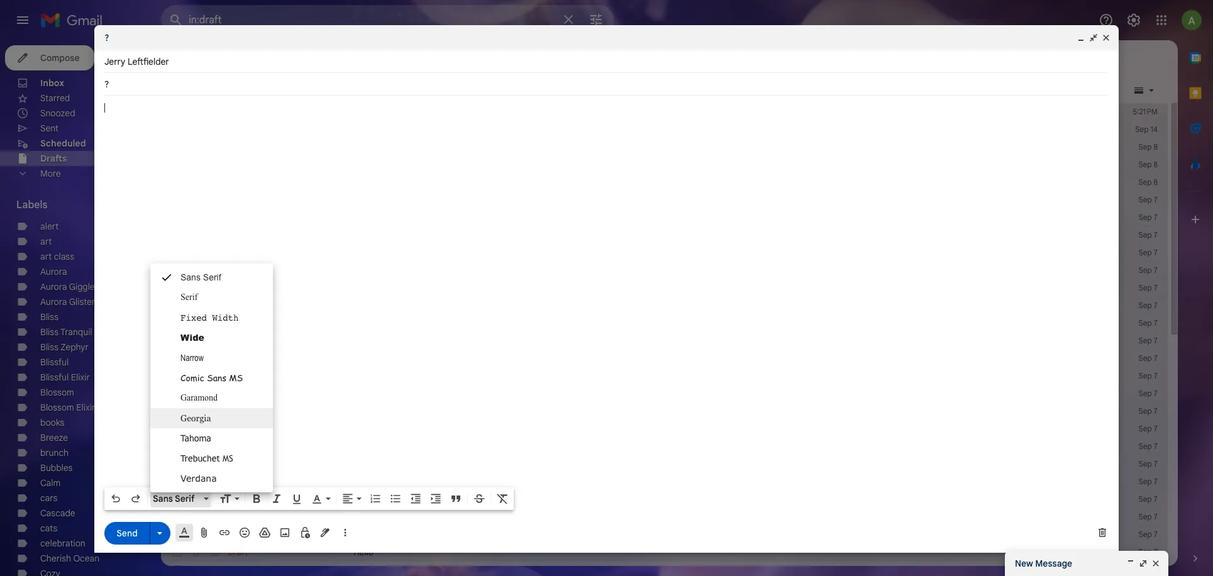 Task type: locate. For each thing, give the bounding box(es) containing it.
blossom link
[[40, 387, 74, 398]]

jerry leftfielder
[[104, 56, 169, 67]]

remove formatting ‪(⌘\)‬ image
[[496, 493, 509, 505]]

6 not important switch from the top
[[209, 405, 221, 418]]

bliss up 'bliss tranquil' 'link'
[[40, 311, 58, 323]]

0 vertical spatial (no subject)
[[354, 476, 402, 488]]

bliss link
[[40, 311, 58, 323]]

2 vertical spatial serif
[[175, 493, 195, 505]]

3 sep 8 from the top
[[1139, 177, 1158, 187]]

17 7 from the top
[[1154, 477, 1158, 486]]

2 blossom from the top
[[40, 402, 74, 413]]

breeze link
[[40, 432, 68, 444]]

blissful down bliss zephyr link
[[40, 357, 69, 368]]

0 vertical spatial 8
[[1154, 142, 1158, 152]]

2 vertical spatial sep 8
[[1139, 177, 1158, 187]]

7 sep 7 from the top
[[1139, 301, 1158, 310]]

1 (no from the top
[[354, 476, 367, 488]]

width
[[212, 313, 239, 323]]

1 vertical spatial (no subject) link
[[354, 493, 1099, 506]]

3 sep 7 from the top
[[1139, 230, 1158, 240]]

9 sep 7 from the top
[[1139, 336, 1158, 345]]

subject) for second "row" from the top
[[369, 511, 402, 523]]

toggle confidential mode image
[[299, 527, 311, 539]]

1 vertical spatial aurora
[[40, 281, 67, 293]]

1 (no subject) from the top
[[354, 476, 402, 488]]

18 sep 7 from the top
[[1139, 494, 1158, 504]]

11 sep 7 from the top
[[1139, 371, 1158, 381]]

menu
[[150, 264, 273, 493]]

(no subject) up "numbered list ‪(⌘⇧7)‬" 'image'
[[354, 476, 402, 488]]

sans serif down 'verdana'
[[153, 493, 195, 505]]

elixir up blossom link
[[71, 372, 90, 383]]

15 sep 7 from the top
[[1139, 442, 1158, 451]]

sans inside option
[[153, 493, 173, 505]]

Message Body text field
[[104, 102, 1109, 484]]

art class link
[[40, 251, 74, 262]]

14
[[1151, 125, 1158, 134]]

2 vertical spatial bliss
[[40, 342, 58, 353]]

2 vertical spatial subject)
[[369, 511, 402, 523]]

12 sep 7 from the top
[[1139, 389, 1158, 398]]

inbox
[[40, 77, 64, 89]]

1 vertical spatial minimize image
[[1126, 559, 1136, 569]]

attach files image
[[198, 527, 211, 539]]

labels heading
[[16, 199, 133, 211]]

blossom down blissful elixir link
[[40, 387, 74, 398]]

sans up fixed
[[181, 272, 201, 282]]

sep
[[1136, 125, 1149, 134], [1139, 142, 1152, 152], [1139, 160, 1152, 169], [1139, 177, 1152, 187], [1139, 195, 1152, 204], [1139, 213, 1152, 222], [1139, 230, 1152, 240], [1139, 248, 1152, 257], [1139, 265, 1152, 275], [1139, 283, 1152, 293], [1139, 301, 1152, 310], [1139, 318, 1152, 328], [1139, 336, 1152, 345], [1139, 354, 1152, 363], [1139, 371, 1152, 381], [1139, 389, 1152, 398], [1139, 406, 1152, 416], [1139, 424, 1152, 433], [1139, 442, 1152, 451], [1139, 459, 1152, 469], [1139, 477, 1152, 486], [1139, 494, 1152, 504], [1139, 512, 1152, 522], [1139, 530, 1152, 539], [1139, 547, 1152, 557], [1139, 565, 1152, 574]]

0 vertical spatial bliss
[[40, 311, 58, 323]]

1 vertical spatial sans
[[207, 372, 226, 384]]

18 7 from the top
[[1154, 494, 1158, 504]]

serif down 'verdana'
[[175, 493, 195, 505]]

2 vertical spatial (no subject)
[[354, 511, 402, 523]]

ms right 'trebuchet'
[[223, 454, 233, 464]]

4 draft row from the top
[[161, 403, 1168, 420]]

2 vertical spatial (no subject) link
[[354, 511, 1099, 523]]

22 sep 7 from the top
[[1139, 565, 1158, 574]]

1 vertical spatial ms
[[223, 454, 233, 464]]

cars link
[[40, 493, 57, 504]]

draft
[[228, 247, 248, 259], [228, 318, 248, 329], [228, 371, 248, 382], [228, 406, 248, 417], [228, 423, 248, 435], [228, 441, 248, 452], [228, 459, 248, 470], [228, 494, 248, 505], [228, 511, 248, 523], [228, 529, 248, 540], [228, 547, 248, 558], [228, 564, 248, 576]]

hello
[[354, 547, 374, 558]]

giggles
[[69, 281, 99, 293]]

6 draft from the top
[[228, 441, 248, 452]]

3 7 from the top
[[1154, 230, 1158, 240]]

labels navigation
[[0, 40, 161, 576]]

breeze
[[40, 432, 68, 444]]

insert link ‪(⌘k)‬ image
[[218, 527, 231, 539]]

1 blossom from the top
[[40, 387, 74, 398]]

sep inside row
[[1136, 125, 1149, 134]]

sans serif
[[181, 272, 221, 282], [153, 493, 195, 505]]

blissful
[[40, 357, 69, 368], [40, 372, 69, 383]]

aurora down the art class 'link'
[[40, 266, 67, 277]]

jerry
[[104, 56, 125, 67]]

sep 8 row
[[161, 138, 1168, 156], [161, 156, 1168, 174], [161, 174, 1168, 191]]

5 draft row from the top
[[161, 420, 1168, 438]]

draft row
[[161, 244, 1168, 262], [161, 315, 1168, 332], [161, 367, 1168, 385], [161, 403, 1168, 420], [161, 420, 1168, 438], [161, 438, 1168, 455], [161, 455, 1168, 473], [161, 526, 1168, 544]]

0 vertical spatial (no
[[354, 476, 367, 488]]

(no for first "row" from the top
[[354, 494, 367, 505]]

3 aurora from the top
[[40, 296, 67, 308]]

settings image
[[1127, 13, 1142, 28]]

0 vertical spatial serif
[[203, 272, 221, 282]]

1 vertical spatial sans serif
[[153, 493, 195, 505]]

more options image
[[342, 527, 349, 539]]

(no for second "row" from the top
[[354, 511, 367, 523]]

0 vertical spatial minimize image
[[1076, 33, 1086, 43]]

bulleted list ‪(⌘⇧8)‬ image
[[389, 493, 402, 505]]

13 sep 7 from the top
[[1139, 406, 1158, 416]]

more send options image
[[154, 527, 166, 539]]

subject) up "numbered list ‪(⌘⇧7)‬" 'image'
[[369, 476, 402, 488]]

(no subject) for second "row" from the top's (no subject) link
[[354, 511, 402, 523]]

calm link
[[40, 477, 61, 489]]

1 horizontal spatial sans
[[181, 272, 201, 282]]

3 8 from the top
[[1154, 177, 1158, 187]]

2 (no subject) from the top
[[354, 494, 402, 505]]

glisten
[[69, 296, 97, 308]]

bliss down bliss link
[[40, 327, 58, 338]]

(no subject) inside (no subject) row
[[354, 476, 402, 488]]

0 vertical spatial aurora
[[40, 266, 67, 277]]

None search field
[[161, 5, 614, 35]]

blissful elixir link
[[40, 372, 90, 383]]

aurora down aurora link
[[40, 281, 67, 293]]

sans serif inside option
[[153, 493, 195, 505]]

2 8 from the top
[[1154, 160, 1158, 169]]

brunch
[[40, 447, 69, 459]]

1 vertical spatial 8
[[1154, 160, 1158, 169]]

2 row from the top
[[161, 508, 1168, 526]]

3 subject) from the top
[[369, 511, 402, 523]]

21 7 from the top
[[1154, 547, 1158, 557]]

8 draft from the top
[[228, 494, 248, 505]]

0 horizontal spatial sans
[[153, 493, 173, 505]]

1 horizontal spatial minimize image
[[1126, 559, 1136, 569]]

ms right the comic
[[229, 372, 243, 384]]

1 sep 8 row from the top
[[161, 138, 1168, 156]]

sep 8 for 3rd sep 8 row from the bottom of the page
[[1139, 142, 1158, 152]]

bubbles link
[[40, 462, 73, 474]]

tab list
[[1178, 40, 1214, 531]]

blossom
[[40, 387, 74, 398], [40, 402, 74, 413]]

7
[[1154, 195, 1158, 204], [1154, 213, 1158, 222], [1154, 230, 1158, 240], [1154, 248, 1158, 257], [1154, 265, 1158, 275], [1154, 283, 1158, 293], [1154, 301, 1158, 310], [1154, 318, 1158, 328], [1154, 336, 1158, 345], [1154, 354, 1158, 363], [1154, 371, 1158, 381], [1154, 389, 1158, 398], [1154, 406, 1158, 416], [1154, 424, 1158, 433], [1154, 442, 1158, 451], [1154, 459, 1158, 469], [1154, 477, 1158, 486], [1154, 494, 1158, 504], [1154, 512, 1158, 522], [1154, 530, 1158, 539], [1154, 547, 1158, 557], [1154, 565, 1158, 574]]

9 draft from the top
[[228, 511, 248, 523]]

15 not important switch from the top
[[209, 564, 221, 576]]

2 sep 8 from the top
[[1139, 160, 1158, 169]]

7 inside (no subject) row
[[1154, 477, 1158, 486]]

hello link
[[354, 546, 1099, 559]]

ocean
[[73, 553, 100, 564]]

2 7 from the top
[[1154, 213, 1158, 222]]

aurora link
[[40, 266, 67, 277]]

1 vertical spatial bliss
[[40, 327, 58, 338]]

undo ‪(⌘z)‬ image
[[109, 493, 122, 505]]

1 vertical spatial serif
[[181, 293, 198, 302]]

0 vertical spatial (no subject) link
[[354, 476, 1099, 488]]

0 vertical spatial sans
[[181, 272, 201, 282]]

aurora up bliss link
[[40, 296, 67, 308]]

art
[[40, 236, 52, 247], [40, 251, 52, 262]]

older image
[[1108, 84, 1120, 97]]

1 vertical spatial subject)
[[369, 494, 402, 505]]

17 sep 7 from the top
[[1139, 477, 1158, 486]]

minimize image left pop out image
[[1126, 559, 1136, 569]]

0 vertical spatial art
[[40, 236, 52, 247]]

5 draft from the top
[[228, 423, 248, 435]]

serif up fixed
[[181, 293, 198, 302]]

5:21 pm row
[[161, 103, 1168, 121]]

aurora
[[40, 266, 67, 277], [40, 281, 67, 293], [40, 296, 67, 308]]

2 draft from the top
[[228, 318, 248, 329]]

insert signature image
[[319, 527, 332, 539]]

1 sep 7 row from the top
[[161, 191, 1168, 209]]

serif up fixed width at the left bottom of page
[[203, 272, 221, 282]]

5 7 from the top
[[1154, 265, 1158, 275]]

5 not important switch from the top
[[209, 388, 221, 400]]

1 vertical spatial sep 8
[[1139, 160, 1158, 169]]

11 draft from the top
[[228, 547, 248, 558]]

minimize image for new message
[[1126, 559, 1136, 569]]

3 bliss from the top
[[40, 342, 58, 353]]

3 (no from the top
[[354, 511, 367, 523]]

sep 8
[[1139, 142, 1158, 152], [1139, 160, 1158, 169], [1139, 177, 1158, 187]]

tahoma
[[181, 433, 211, 444]]

0 horizontal spatial minimize image
[[1076, 33, 1086, 43]]

labels
[[16, 199, 48, 211]]

blossom elixir link
[[40, 402, 95, 413]]

drafts link
[[40, 153, 67, 164]]

1 art from the top
[[40, 236, 52, 247]]

10 not important switch from the top
[[209, 476, 221, 488]]

4 sep 7 from the top
[[1139, 248, 1158, 257]]

inbox link
[[40, 77, 64, 89]]

indent more ‪(⌘])‬ image
[[430, 493, 442, 505]]

alert art art class aurora aurora giggles aurora glisten bliss bliss tranquil bliss zephyr blissful blissful elixir blossom blossom elixir books breeze brunch bubbles calm cars cascade cats celebration cherish ocean
[[40, 221, 100, 564]]

elixir down blissful elixir link
[[76, 402, 95, 413]]

2 vertical spatial sans
[[153, 493, 173, 505]]

main content
[[161, 40, 1178, 576]]

0 vertical spatial elixir
[[71, 372, 90, 383]]

row
[[161, 491, 1168, 508], [161, 508, 1168, 526], [161, 544, 1168, 561], [161, 561, 1168, 576]]

(no subject) down "numbered list ‪(⌘⇧7)‬" 'image'
[[354, 511, 402, 523]]

elixir
[[71, 372, 90, 383], [76, 402, 95, 413]]

(no subject)
[[354, 476, 402, 488], [354, 494, 402, 505], [354, 511, 402, 523]]

minimize image left pop out icon
[[1076, 33, 1086, 43]]

sans right redo ‪(⌘y)‬ image
[[153, 493, 173, 505]]

3 (no subject) from the top
[[354, 511, 402, 523]]

3 sep 8 row from the top
[[161, 174, 1168, 191]]

1 vertical spatial (no subject)
[[354, 494, 402, 505]]

8 7 from the top
[[1154, 318, 1158, 328]]

2 (no from the top
[[354, 494, 367, 505]]

toggle split pane mode image
[[1133, 84, 1146, 97]]

trebuchet ms
[[181, 454, 233, 464]]

trebuchet
[[181, 454, 220, 464]]

12 not important switch from the top
[[209, 511, 221, 523]]

1 sep 7 from the top
[[1139, 195, 1158, 204]]

1 draft row from the top
[[161, 244, 1168, 262]]

subject)
[[369, 476, 402, 488], [369, 494, 402, 505], [369, 511, 402, 523]]

compose
[[40, 52, 80, 64]]

0 vertical spatial blissful
[[40, 357, 69, 368]]

2 vertical spatial (no
[[354, 511, 367, 523]]

sans serif up fixed
[[181, 272, 221, 282]]

blossom down blossom link
[[40, 402, 74, 413]]

sep 7
[[1139, 195, 1158, 204], [1139, 213, 1158, 222], [1139, 230, 1158, 240], [1139, 248, 1158, 257], [1139, 265, 1158, 275], [1139, 283, 1158, 293], [1139, 301, 1158, 310], [1139, 318, 1158, 328], [1139, 336, 1158, 345], [1139, 354, 1158, 363], [1139, 371, 1158, 381], [1139, 389, 1158, 398], [1139, 406, 1158, 416], [1139, 424, 1158, 433], [1139, 442, 1158, 451], [1139, 459, 1158, 469], [1139, 477, 1158, 486], [1139, 494, 1158, 504], [1139, 512, 1158, 522], [1139, 530, 1158, 539], [1139, 547, 1158, 557], [1139, 565, 1158, 574]]

art down alert 'link'
[[40, 236, 52, 247]]

serif inside the sans serif option
[[175, 493, 195, 505]]

2 vertical spatial 8
[[1154, 177, 1158, 187]]

(no subject) link inside row
[[354, 476, 1099, 488]]

16 7 from the top
[[1154, 459, 1158, 469]]

sep 14
[[1136, 125, 1158, 134]]

subject) left indent less ‪(⌘[)‬ icon
[[369, 494, 402, 505]]

0 vertical spatial subject)
[[369, 476, 402, 488]]

bliss
[[40, 311, 58, 323], [40, 327, 58, 338], [40, 342, 58, 353]]

9 not important switch from the top
[[209, 458, 221, 471]]

1 vertical spatial elixir
[[76, 402, 95, 413]]

(no subject) left indent less ‪(⌘[)‬ icon
[[354, 494, 402, 505]]

blissful down blissful link at the left
[[40, 372, 69, 383]]

new message
[[1015, 558, 1073, 569]]

1 vertical spatial blissful
[[40, 372, 69, 383]]

1 vertical spatial blossom
[[40, 402, 74, 413]]

sep 7 row
[[161, 191, 1168, 209], [161, 209, 1168, 226], [161, 226, 1168, 244], [161, 262, 1168, 279], [161, 279, 1168, 297], [161, 297, 1168, 315], [161, 332, 1168, 350], [161, 350, 1168, 367], [161, 385, 1168, 403]]

tranquil
[[60, 327, 92, 338]]

1 sep 8 from the top
[[1139, 142, 1158, 152]]

alert
[[40, 221, 59, 232]]

2 vertical spatial aurora
[[40, 296, 67, 308]]

snoozed
[[40, 108, 75, 119]]

ms
[[229, 372, 243, 384], [223, 454, 233, 464]]

1 vertical spatial (no
[[354, 494, 367, 505]]

sent
[[40, 123, 58, 134]]

4 row from the top
[[161, 561, 1168, 576]]

1 vertical spatial art
[[40, 251, 52, 262]]

16 sep 7 from the top
[[1139, 459, 1158, 469]]

3 draft from the top
[[228, 371, 248, 382]]

2 sep 7 from the top
[[1139, 213, 1158, 222]]

1 aurora from the top
[[40, 266, 67, 277]]

bold ‪(⌘b)‬ image
[[250, 493, 263, 505]]

cats
[[40, 523, 57, 534]]

20 sep 7 from the top
[[1139, 530, 1158, 539]]

3 (no subject) link from the top
[[354, 511, 1099, 523]]

serif
[[203, 272, 221, 282], [181, 293, 198, 302], [175, 493, 195, 505]]

8 draft row from the top
[[161, 526, 1168, 544]]

1 not important switch from the top
[[209, 247, 221, 259]]

0 vertical spatial sep 8
[[1139, 142, 1158, 152]]

14 sep 7 from the top
[[1139, 424, 1158, 433]]

art down art link
[[40, 251, 52, 262]]

22 7 from the top
[[1154, 565, 1158, 574]]

minimize image
[[1076, 33, 1086, 43], [1126, 559, 1136, 569]]

subject) down "numbered list ‪(⌘⇧7)‬" 'image'
[[369, 511, 402, 523]]

2 (no subject) link from the top
[[354, 493, 1099, 506]]

sans right the comic
[[207, 372, 226, 384]]

14 not important switch from the top
[[209, 546, 221, 559]]

not important switch
[[209, 247, 221, 259], [209, 264, 221, 277], [209, 317, 221, 330], [209, 370, 221, 382], [209, 388, 221, 400], [209, 405, 221, 418], [209, 423, 221, 435], [209, 440, 221, 453], [209, 458, 221, 471], [209, 476, 221, 488], [209, 493, 221, 506], [209, 511, 221, 523], [209, 528, 221, 541], [209, 546, 221, 559], [209, 564, 221, 576]]

7 not important switch from the top
[[209, 423, 221, 435]]

alert link
[[40, 221, 59, 232]]

minimize image for ?
[[1076, 33, 1086, 43]]

pop out image
[[1089, 33, 1099, 43]]

narrow
[[181, 353, 204, 363]]

bliss up blissful link at the left
[[40, 342, 58, 353]]

menu containing wide
[[150, 264, 273, 493]]

0 vertical spatial blossom
[[40, 387, 74, 398]]

9 sep 7 row from the top
[[161, 385, 1168, 403]]

3 row from the top
[[161, 544, 1168, 561]]

(no subject) link
[[354, 476, 1099, 488], [354, 493, 1099, 506], [354, 511, 1099, 523]]

3 sep 7 row from the top
[[161, 226, 1168, 244]]

8
[[1154, 142, 1158, 152], [1154, 160, 1158, 169], [1154, 177, 1158, 187]]

(no
[[354, 476, 367, 488], [354, 494, 367, 505], [354, 511, 367, 523]]

fixed
[[181, 313, 207, 323]]

verdana
[[181, 473, 217, 484]]



Task type: vqa. For each thing, say whether or not it's contained in the screenshot.
Important
no



Task type: describe. For each thing, give the bounding box(es) containing it.
Subject field
[[104, 78, 1109, 91]]

5:21 pm
[[1133, 107, 1158, 116]]

new
[[1015, 558, 1033, 569]]

more button
[[0, 166, 151, 181]]

starred
[[40, 92, 70, 104]]

(no subject) for first "row" from the top's (no subject) link
[[354, 494, 402, 505]]

10 draft from the top
[[228, 529, 248, 540]]

subject) inside row
[[369, 476, 402, 488]]

(no inside row
[[354, 476, 367, 488]]

brunch link
[[40, 447, 69, 459]]

4 draft from the top
[[228, 406, 248, 417]]

15 7 from the top
[[1154, 442, 1158, 451]]

sep 14 row
[[161, 121, 1168, 138]]

? dialog
[[94, 25, 1119, 553]]

19 7 from the top
[[1154, 512, 1158, 522]]

redo ‪(⌘y)‬ image
[[130, 493, 142, 505]]

clear search image
[[556, 7, 581, 32]]

cascade link
[[40, 508, 75, 519]]

sep 8 for second sep 8 row from the top
[[1139, 160, 1158, 169]]

(no subject) row
[[161, 473, 1168, 491]]

search mail image
[[165, 9, 187, 31]]

2 bliss from the top
[[40, 327, 58, 338]]

cars
[[40, 493, 57, 504]]

scheduled link
[[40, 138, 86, 149]]

cherish
[[40, 553, 71, 564]]

garamond
[[181, 393, 218, 403]]

numbered list ‪(⌘⇧7)‬ image
[[369, 493, 382, 505]]

1 bliss from the top
[[40, 311, 58, 323]]

2 sep 8 row from the top
[[161, 156, 1168, 174]]

6 sep 7 row from the top
[[161, 297, 1168, 315]]

send button
[[104, 522, 150, 544]]

italic ‪(⌘i)‬ image
[[271, 493, 283, 505]]

indent less ‪(⌘[)‬ image
[[410, 493, 422, 505]]

compose button
[[5, 45, 95, 70]]

wide
[[181, 332, 204, 343]]

class
[[54, 251, 74, 262]]

?
[[104, 32, 109, 43]]

main menu image
[[15, 13, 30, 28]]

message
[[1036, 558, 1073, 569]]

send
[[117, 528, 138, 539]]

4 7 from the top
[[1154, 248, 1158, 257]]

close image
[[1151, 559, 1161, 569]]

8 not important switch from the top
[[209, 440, 221, 453]]

drafts
[[40, 153, 67, 164]]

starred link
[[40, 92, 70, 104]]

12 draft from the top
[[228, 564, 248, 576]]

sep 7 inside (no subject) row
[[1139, 477, 1158, 486]]

11 not important switch from the top
[[209, 493, 221, 506]]

8 sep 7 from the top
[[1139, 318, 1158, 328]]

3 draft row from the top
[[161, 367, 1168, 385]]

sep 8 for 3rd sep 8 row from the top of the page
[[1139, 177, 1158, 187]]

sep inside (no subject) row
[[1139, 477, 1152, 486]]

5 sep 7 row from the top
[[161, 279, 1168, 297]]

2 sep 7 row from the top
[[161, 209, 1168, 226]]

more
[[40, 168, 61, 179]]

(no subject) for (no subject) link within row
[[354, 476, 402, 488]]

not important switch inside (no subject) row
[[209, 476, 221, 488]]

4 sep 7 row from the top
[[161, 262, 1168, 279]]

4 not important switch from the top
[[209, 370, 221, 382]]

calm
[[40, 477, 61, 489]]

comic sans ms
[[181, 372, 243, 384]]

advanced search options image
[[584, 7, 609, 32]]

underline ‪(⌘u)‬ image
[[291, 493, 303, 506]]

(no subject) link for second "row" from the top
[[354, 511, 1099, 523]]

main content containing draft
[[161, 40, 1178, 576]]

1 7 from the top
[[1154, 195, 1158, 204]]

cats link
[[40, 523, 57, 534]]

cherish ocean link
[[40, 553, 100, 564]]

bubbles
[[40, 462, 73, 474]]

13 not important switch from the top
[[209, 528, 221, 541]]

celebration link
[[40, 538, 85, 549]]

snoozed link
[[40, 108, 75, 119]]

discard draft ‪(⌘⇧d)‬ image
[[1097, 527, 1109, 539]]

7 sep 7 row from the top
[[161, 332, 1168, 350]]

2 aurora from the top
[[40, 281, 67, 293]]

7 7 from the top
[[1154, 301, 1158, 310]]

0 vertical spatial sans serif
[[181, 272, 221, 282]]

fixed width
[[181, 313, 239, 323]]

books
[[40, 417, 64, 428]]

quote ‪(⌘⇧9)‬ image
[[450, 493, 462, 505]]

bliss zephyr link
[[40, 342, 89, 353]]

14 7 from the top
[[1154, 424, 1158, 433]]

6 7 from the top
[[1154, 283, 1158, 293]]

2 draft row from the top
[[161, 315, 1168, 332]]

art link
[[40, 236, 52, 247]]

sans serif option
[[150, 493, 201, 505]]

1 8 from the top
[[1154, 142, 1158, 152]]

close image
[[1102, 33, 1112, 43]]

refresh image
[[209, 84, 221, 97]]

blissful link
[[40, 357, 69, 368]]

celebration
[[40, 538, 85, 549]]

strikethrough ‪(⌘⇧x)‬ image
[[473, 493, 486, 505]]

12 7 from the top
[[1154, 389, 1158, 398]]

7 draft from the top
[[228, 459, 248, 470]]

scheduled
[[40, 138, 86, 149]]

21 sep 7 from the top
[[1139, 547, 1158, 557]]

inbox starred snoozed sent scheduled
[[40, 77, 86, 149]]

2 art from the top
[[40, 251, 52, 262]]

bliss tranquil link
[[40, 327, 92, 338]]

zephyr
[[61, 342, 89, 353]]

aurora giggles link
[[40, 281, 99, 293]]

aurora glisten link
[[40, 296, 97, 308]]

1 row from the top
[[161, 491, 1168, 508]]

2 horizontal spatial sans
[[207, 372, 226, 384]]

2 blissful from the top
[[40, 372, 69, 383]]

sent link
[[40, 123, 58, 134]]

meeting link
[[354, 564, 1099, 576]]

3 not important switch from the top
[[209, 317, 221, 330]]

insert photo image
[[279, 527, 291, 539]]

6 draft row from the top
[[161, 438, 1168, 455]]

20 7 from the top
[[1154, 530, 1158, 539]]

leftfielder
[[128, 56, 169, 67]]

10 sep 7 from the top
[[1139, 354, 1158, 363]]

books link
[[40, 417, 64, 428]]

(no subject) link for first "row" from the top
[[354, 493, 1099, 506]]

meeting
[[354, 564, 386, 576]]

13 7 from the top
[[1154, 406, 1158, 416]]

7 draft row from the top
[[161, 455, 1168, 473]]

pop out image
[[1139, 559, 1149, 569]]

georgia
[[181, 413, 211, 423]]

5 sep 7 from the top
[[1139, 265, 1158, 275]]

10 7 from the top
[[1154, 354, 1158, 363]]

1 draft from the top
[[228, 247, 248, 259]]

comic
[[181, 372, 204, 384]]

subject) for first "row" from the top
[[369, 494, 402, 505]]

insert files using drive image
[[259, 527, 271, 539]]

11 7 from the top
[[1154, 371, 1158, 381]]

insert emoji ‪(⌘⇧2)‬ image
[[238, 527, 251, 539]]

cascade
[[40, 508, 75, 519]]

formatting options toolbar
[[104, 488, 514, 510]]

0 vertical spatial ms
[[229, 372, 243, 384]]

1 blissful from the top
[[40, 357, 69, 368]]



